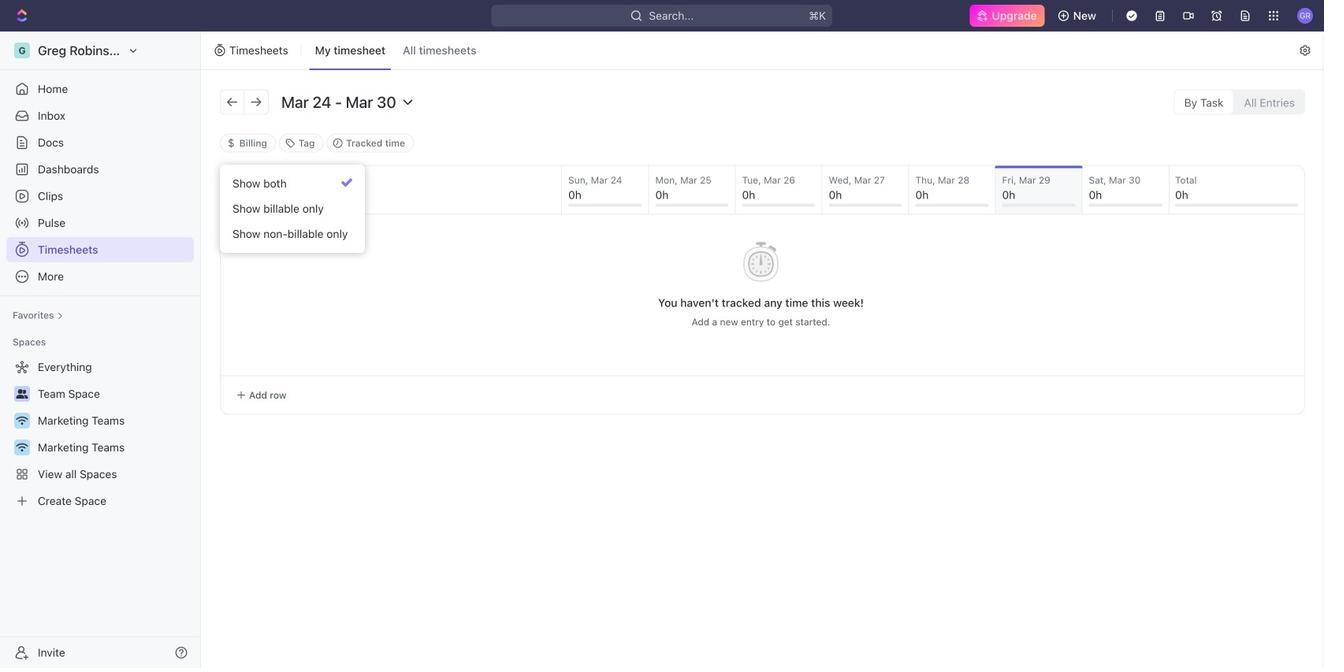 Task type: describe. For each thing, give the bounding box(es) containing it.
sidebar navigation
[[0, 32, 201, 669]]



Task type: vqa. For each thing, say whether or not it's contained in the screenshot.
gary orlando's workspace
no



Task type: locate. For each thing, give the bounding box(es) containing it.
checked image
[[341, 177, 352, 188]]

tree inside sidebar navigation
[[6, 355, 194, 514]]

tree
[[6, 355, 194, 514]]

checked element
[[341, 177, 352, 188]]



